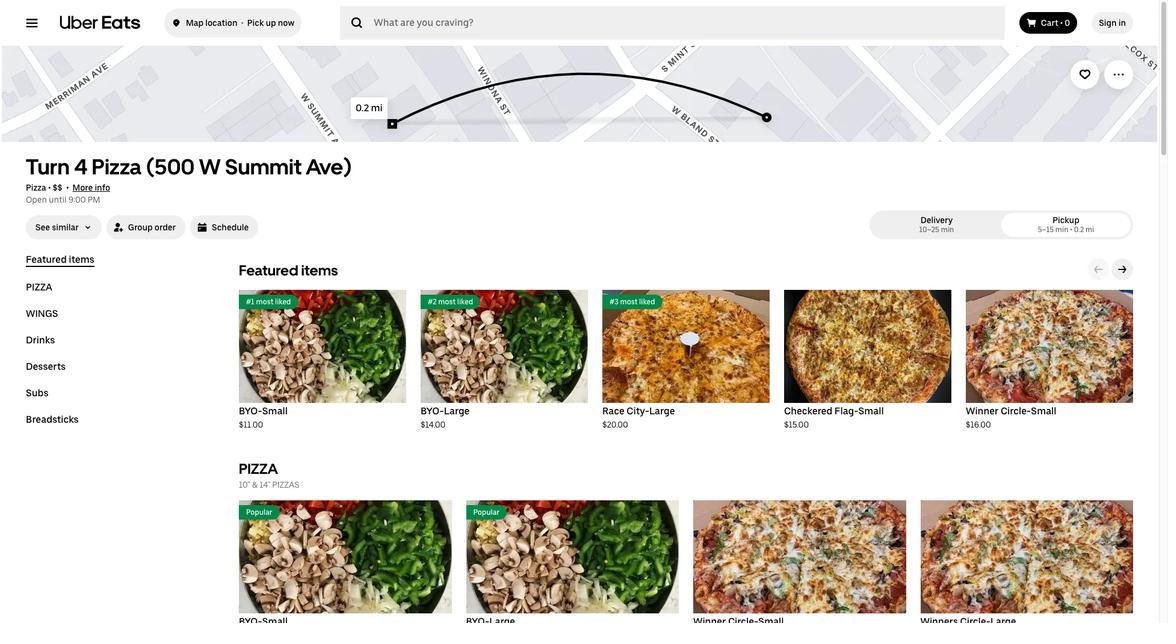 Task type: vqa. For each thing, say whether or not it's contained in the screenshot.


Task type: locate. For each thing, give the bounding box(es) containing it.
2 horizontal spatial liked
[[639, 298, 655, 306]]

1 horizontal spatial popular
[[473, 509, 500, 517]]

liked for city-
[[639, 298, 655, 306]]

pizza up the &
[[239, 460, 278, 478]]

wings
[[26, 308, 58, 320]]

pm
[[88, 195, 100, 205]]

pizza 10" & 14" pizzas
[[239, 460, 300, 490]]

pizza
[[26, 282, 52, 293], [239, 460, 278, 478]]

circle-
[[1001, 406, 1031, 417]]

10"
[[239, 480, 250, 490]]

most
[[256, 298, 273, 306], [438, 298, 456, 306], [620, 298, 638, 306]]

previous image
[[1094, 265, 1103, 274]]

view more options image
[[1113, 69, 1125, 81]]

3 small from the left
[[1031, 406, 1057, 417]]

byo- up $11.00
[[239, 406, 262, 417]]

pizza up open
[[26, 183, 46, 193]]

1 horizontal spatial featured
[[239, 262, 298, 279]]

0 horizontal spatial pizza
[[26, 282, 52, 293]]

0 horizontal spatial small
[[262, 406, 288, 417]]

small inside winner circle-small $16.00
[[1031, 406, 1057, 417]]

#1 most liked
[[246, 298, 291, 306]]

0 vertical spatial 0.2
[[356, 102, 369, 114]]

pizza inside pizza • $$ • more info open until 9:00 pm
[[26, 183, 46, 193]]

1 horizontal spatial large
[[649, 406, 675, 417]]

drinks
[[26, 335, 55, 346]]

pizza inside navigation
[[26, 282, 52, 293]]

featured items inside navigation
[[26, 254, 94, 265]]

featured inside button
[[26, 254, 67, 265]]

1 horizontal spatial small
[[859, 406, 884, 417]]

group
[[128, 223, 153, 232]]

liked right #1
[[275, 298, 291, 306]]

most right #1
[[256, 298, 273, 306]]

deliver to image
[[172, 16, 181, 30]]

1 liked from the left
[[275, 298, 291, 306]]

1 small from the left
[[262, 406, 288, 417]]

2 min from the left
[[1056, 226, 1069, 234]]

• right '$$'
[[66, 183, 69, 193]]

pizza for pizza 10" & 14" pizzas
[[239, 460, 278, 478]]

similar
[[52, 223, 79, 232]]

turn
[[26, 154, 70, 180]]

see similar
[[36, 223, 79, 232]]

sign in
[[1099, 18, 1126, 28]]

flag-
[[835, 406, 859, 417]]

min inside pickup 5–15 min • 0.2 mi
[[1056, 226, 1069, 234]]

more
[[73, 183, 93, 193]]

0 horizontal spatial mi
[[371, 102, 383, 114]]

1 vertical spatial pizza
[[239, 460, 278, 478]]

min for delivery
[[941, 226, 954, 234]]

1 byo- from the left
[[239, 406, 262, 417]]

byo- for large
[[421, 406, 444, 417]]

pizza for pizza
[[26, 282, 52, 293]]

0.2 inside pickup 5–15 min • 0.2 mi
[[1074, 226, 1084, 234]]

open
[[26, 195, 47, 205]]

0 horizontal spatial items
[[69, 254, 94, 265]]

min
[[941, 226, 954, 234], [1056, 226, 1069, 234]]

large
[[444, 406, 470, 417], [649, 406, 675, 417]]

1 large from the left
[[444, 406, 470, 417]]

winner circle-small $16.00
[[966, 406, 1057, 430]]

1 horizontal spatial most
[[438, 298, 456, 306]]

0.2
[[356, 102, 369, 114], [1074, 226, 1084, 234]]

small for winner circle-small
[[1031, 406, 1057, 417]]

2 most from the left
[[438, 298, 456, 306]]

w
[[199, 154, 221, 180]]

order
[[155, 223, 176, 232]]

most right #3
[[620, 298, 638, 306]]

10–25
[[919, 226, 940, 234]]

most right #2
[[438, 298, 456, 306]]

3 most from the left
[[620, 298, 638, 306]]

featured items up #1 most liked
[[239, 262, 338, 279]]

byo- for small
[[239, 406, 262, 417]]

checkered
[[784, 406, 833, 417]]

small inside byo-small $11.00
[[262, 406, 288, 417]]

summit
[[225, 154, 302, 180]]

2 horizontal spatial most
[[620, 298, 638, 306]]

mi inside pickup 5–15 min • 0.2 mi
[[1086, 226, 1094, 234]]

turn 4 pizza (500 w summit ave)
[[26, 154, 352, 180]]

location
[[205, 18, 237, 28]]

race city-large $20.00
[[603, 406, 675, 430]]

featured up #1 most liked
[[239, 262, 298, 279]]

1 horizontal spatial pizza
[[239, 460, 278, 478]]

byo-
[[239, 406, 262, 417], [421, 406, 444, 417]]

checkered flag-small $15.00
[[784, 406, 884, 430]]

min down delivery
[[941, 226, 954, 234]]

$14.00
[[421, 420, 446, 430]]

0 horizontal spatial byo-
[[239, 406, 262, 417]]

schedule
[[212, 223, 249, 232]]

2 large from the left
[[649, 406, 675, 417]]

liked right #3
[[639, 298, 655, 306]]

9:00
[[68, 195, 86, 205]]

liked
[[275, 298, 291, 306], [457, 298, 473, 306], [639, 298, 655, 306]]

What are you craving? text field
[[374, 11, 991, 35]]

mi
[[371, 102, 383, 114], [1086, 226, 1094, 234]]

3 liked from the left
[[639, 298, 655, 306]]

1 popular from the left
[[246, 509, 272, 517]]

wings button
[[26, 308, 58, 320]]

• inside pickup 5–15 min • 0.2 mi
[[1070, 226, 1073, 234]]

0 horizontal spatial featured items
[[26, 254, 94, 265]]

desserts button
[[26, 361, 66, 373]]

featured items down see similar
[[26, 254, 94, 265]]

winner
[[966, 406, 999, 417]]

map
[[186, 18, 204, 28]]

pizza up the wings
[[26, 282, 52, 293]]

pizza up info
[[92, 154, 142, 180]]

1 vertical spatial 0.2
[[1074, 226, 1084, 234]]

0 horizontal spatial large
[[444, 406, 470, 417]]

0 vertical spatial mi
[[371, 102, 383, 114]]

min inside delivery 10–25 min
[[941, 226, 954, 234]]

navigation
[[26, 254, 210, 441]]

0 vertical spatial pizza
[[92, 154, 142, 180]]

items inside button
[[69, 254, 94, 265]]

byo- up $14.00
[[421, 406, 444, 417]]

0 horizontal spatial most
[[256, 298, 273, 306]]

2 byo- from the left
[[421, 406, 444, 417]]

&
[[252, 480, 258, 490]]

popular
[[246, 509, 272, 517], [473, 509, 500, 517]]

•
[[241, 18, 244, 28], [1060, 18, 1063, 28], [48, 183, 51, 193], [66, 183, 69, 193], [1070, 226, 1073, 234]]

featured
[[26, 254, 67, 265], [239, 262, 298, 279]]

0 horizontal spatial popular
[[246, 509, 272, 517]]

0
[[1065, 18, 1070, 28]]

see
[[36, 223, 50, 232]]

in
[[1119, 18, 1126, 28]]

1 horizontal spatial min
[[1056, 226, 1069, 234]]

featured items
[[26, 254, 94, 265], [239, 262, 338, 279]]

0 horizontal spatial liked
[[275, 298, 291, 306]]

[object Object] radio
[[1004, 213, 1129, 237]]

small inside checkered flag-small $15.00
[[859, 406, 884, 417]]

min down the pickup at the top right of the page
[[1056, 226, 1069, 234]]

1 horizontal spatial byo-
[[421, 406, 444, 417]]

1 most from the left
[[256, 298, 273, 306]]

delivery 10–25 min
[[919, 215, 954, 234]]

schedule button
[[190, 215, 258, 240], [190, 215, 258, 240]]

2 small from the left
[[859, 406, 884, 417]]

uber eats home image
[[60, 16, 140, 30]]

0 horizontal spatial pizza
[[26, 183, 46, 193]]

1 horizontal spatial 0.2
[[1074, 226, 1084, 234]]

2 liked from the left
[[457, 298, 473, 306]]

2 horizontal spatial small
[[1031, 406, 1057, 417]]

liked right #2
[[457, 298, 473, 306]]

1 horizontal spatial liked
[[457, 298, 473, 306]]

Search for restaurant or cuisine search field
[[340, 6, 1005, 40]]

small
[[262, 406, 288, 417], [859, 406, 884, 417], [1031, 406, 1057, 417]]

featured up pizza button
[[26, 254, 67, 265]]

cart • 0
[[1041, 18, 1070, 28]]

up
[[266, 18, 276, 28]]

small for checkered flag-small
[[859, 406, 884, 417]]

pizza inside "pizza 10" & 14" pizzas"
[[239, 460, 278, 478]]

large right 'race' at the right bottom of page
[[649, 406, 675, 417]]

byo-large $14.00
[[421, 406, 470, 430]]

5–15
[[1038, 226, 1054, 234]]

#2 most liked
[[428, 298, 473, 306]]

• down the pickup at the top right of the page
[[1070, 226, 1073, 234]]

pickup 5–15 min • 0.2 mi
[[1038, 215, 1094, 234]]

$20.00
[[603, 420, 628, 430]]

pickup
[[1053, 215, 1080, 225]]

byo- inside byo-small $11.00
[[239, 406, 262, 417]]

0 vertical spatial pizza
[[26, 282, 52, 293]]

now
[[278, 18, 295, 28]]

byo- inside byo-large $14.00
[[421, 406, 444, 417]]

0 horizontal spatial min
[[941, 226, 954, 234]]

three dots horizontal button
[[1105, 60, 1133, 89]]

(500
[[146, 154, 195, 180]]

1 min from the left
[[941, 226, 954, 234]]

delivery
[[921, 215, 953, 225]]

large up $14.00
[[444, 406, 470, 417]]

items
[[69, 254, 94, 265], [301, 262, 338, 279]]

1 horizontal spatial items
[[301, 262, 338, 279]]

1 vertical spatial pizza
[[26, 183, 46, 193]]

pizza
[[92, 154, 142, 180], [26, 183, 46, 193]]

0 horizontal spatial featured
[[26, 254, 67, 265]]

1 vertical spatial mi
[[1086, 226, 1094, 234]]

1 horizontal spatial mi
[[1086, 226, 1094, 234]]



Task type: describe. For each thing, give the bounding box(es) containing it.
• left pick
[[241, 18, 244, 28]]

navigation containing featured items
[[26, 254, 210, 441]]

liked for large
[[457, 298, 473, 306]]

city-
[[627, 406, 649, 417]]

until
[[49, 195, 67, 205]]

desserts
[[26, 361, 66, 373]]

breadsticks
[[26, 414, 79, 426]]

• left '0'
[[1060, 18, 1063, 28]]

$15.00
[[784, 420, 809, 430]]

breadsticks button
[[26, 414, 79, 426]]

group order
[[128, 223, 176, 232]]

pizza • $$ • more info open until 9:00 pm
[[26, 183, 110, 205]]

next image
[[1118, 265, 1127, 274]]

#1
[[246, 298, 254, 306]]

[object Object] radio
[[875, 213, 999, 237]]

pizzas
[[272, 480, 300, 490]]

map location • pick up now
[[186, 18, 295, 28]]

• left '$$'
[[48, 183, 51, 193]]

large inside byo-large $14.00
[[444, 406, 470, 417]]

#3 most liked
[[610, 298, 655, 306]]

subs button
[[26, 388, 48, 400]]

cart
[[1041, 18, 1059, 28]]

#3
[[610, 298, 619, 306]]

heart outline link
[[1071, 60, 1100, 89]]

pick
[[247, 18, 264, 28]]

4
[[74, 154, 87, 180]]

most for city-
[[620, 298, 638, 306]]

featured items button
[[26, 254, 94, 267]]

group order link
[[106, 215, 185, 240]]

sign in link
[[1092, 12, 1133, 34]]

most for small
[[256, 298, 273, 306]]

race
[[603, 406, 625, 417]]

most for large
[[438, 298, 456, 306]]

info
[[95, 183, 110, 193]]

pizza button
[[26, 282, 52, 294]]

subs
[[26, 388, 48, 399]]

liked for small
[[275, 298, 291, 306]]

$11.00
[[239, 420, 263, 430]]

$$
[[53, 183, 62, 193]]

2 popular from the left
[[473, 509, 500, 517]]

more info link
[[73, 183, 110, 193]]

sign
[[1099, 18, 1117, 28]]

add to favorites image
[[1079, 69, 1091, 81]]

chevron down small image
[[84, 223, 92, 232]]

0 horizontal spatial 0.2
[[356, 102, 369, 114]]

byo-small $11.00
[[239, 406, 288, 430]]

0.2 mi
[[356, 102, 383, 114]]

$16.00
[[966, 420, 991, 430]]

14"
[[260, 480, 270, 490]]

min for pickup
[[1056, 226, 1069, 234]]

main navigation menu image
[[26, 17, 38, 29]]

1 horizontal spatial pizza
[[92, 154, 142, 180]]

large inside race city-large $20.00
[[649, 406, 675, 417]]

1 horizontal spatial featured items
[[239, 262, 338, 279]]

#2
[[428, 298, 437, 306]]

drinks button
[[26, 335, 55, 347]]

ave)
[[306, 154, 352, 180]]



